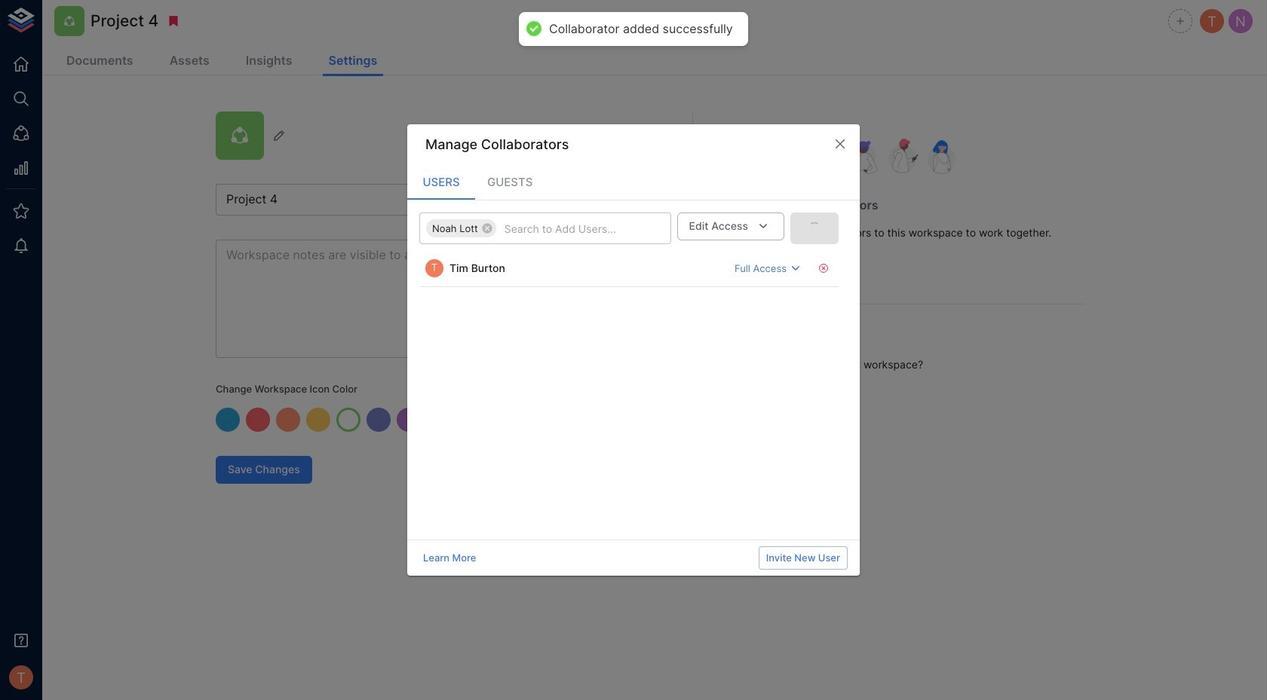 Task type: locate. For each thing, give the bounding box(es) containing it.
status
[[549, 21, 733, 37]]

Workspace Name text field
[[216, 184, 644, 216]]

tab list
[[407, 164, 860, 200]]

dialog
[[407, 125, 860, 576]]

remove bookmark image
[[167, 14, 181, 28]]



Task type: vqa. For each thing, say whether or not it's contained in the screenshot.
the top 'Untitled Subpage' link Untitled
no



Task type: describe. For each thing, give the bounding box(es) containing it.
Search to Add Users... text field
[[498, 219, 622, 238]]

Workspace notes are visible to all members and guests. text field
[[216, 240, 644, 358]]



